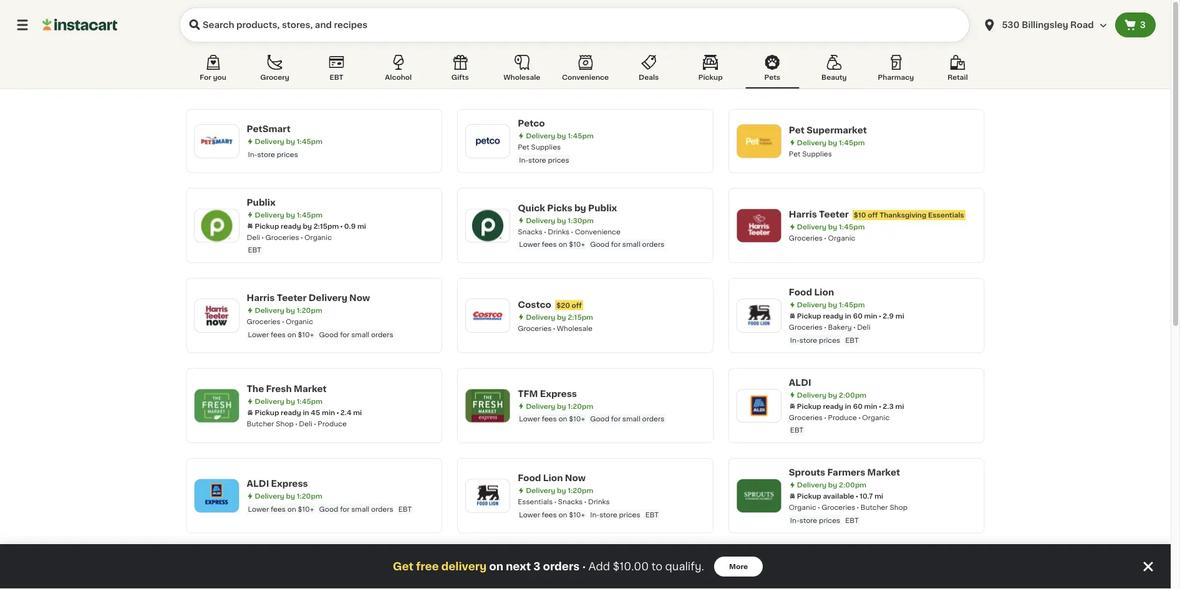 Task type: describe. For each thing, give the bounding box(es) containing it.
pickup ready in 45 min
[[255, 409, 335, 416]]

food for food lion
[[789, 288, 812, 297]]

1 horizontal spatial now
[[565, 474, 586, 483]]

1:20pm for harris teeter delivery now
[[297, 307, 322, 314]]

groceries for groceries bakery deli in-store prices ebt
[[789, 324, 823, 331]]

groceries for groceries produce organic ebt
[[789, 414, 823, 421]]

10.7
[[860, 493, 873, 500]]

groceries bakery deli in-store prices ebt
[[789, 324, 871, 344]]

delivery for petco
[[526, 133, 555, 139]]

store inside organic groceries butcher shop in-store prices ebt
[[800, 517, 817, 524]]

1:45pm down the $10
[[839, 223, 865, 230]]

by for petsmart
[[286, 138, 295, 145]]

delivery for the fresh market
[[255, 398, 284, 405]]

in-store prices
[[248, 151, 298, 158]]

food lion
[[789, 288, 834, 297]]

1 horizontal spatial 2:15pm
[[568, 314, 593, 320]]

3 inside button
[[1140, 21, 1146, 29]]

1:20pm for tfm express
[[568, 403, 593, 410]]

grocery button
[[248, 52, 302, 89]]

by for food lion now
[[557, 487, 566, 494]]

deli for groceries bakery deli in-store prices ebt
[[857, 324, 871, 331]]

3 button
[[1115, 12, 1156, 37]]

delivery by 1:20pm for tfm
[[526, 403, 593, 410]]

by up groceries organic
[[828, 223, 837, 230]]

groceries organic lower fees on $10+ good for small orders
[[247, 318, 393, 338]]

1:45pm for petsmart
[[297, 138, 323, 145]]

delivery up groceries organic lower fees on $10+ good for small orders
[[309, 294, 347, 303]]

snacks inside snacks drinks convenience lower fees on $10+ good for small orders
[[518, 228, 543, 235]]

fast
[[553, 559, 573, 567]]

delivery by 1:45pm for petco
[[526, 133, 594, 139]]

you
[[213, 74, 226, 81]]

the
[[247, 385, 264, 393]]

delivery up groceries organic
[[797, 223, 827, 230]]

good inside groceries organic lower fees on $10+ good for small orders
[[319, 331, 338, 338]]

fees down aldi express
[[271, 506, 286, 513]]

snacks drinks convenience lower fees on $10+ good for small orders
[[518, 228, 665, 248]]

quick picks by publix logo image
[[472, 209, 504, 242]]

ready for aldi
[[823, 403, 843, 410]]

ebt inside groceries bakery deli in-store prices ebt
[[845, 337, 859, 344]]

by up 1:30pm on the top of page
[[574, 204, 586, 212]]

60 for food lion
[[853, 313, 863, 320]]

min for aldi
[[864, 403, 878, 410]]

deli groceries organic ebt
[[247, 234, 332, 254]]

min for food lion
[[864, 313, 878, 320]]

delivery by 1:20pm for food
[[526, 487, 593, 494]]

mi for the fresh market
[[353, 409, 362, 416]]

530 billingsley road
[[1002, 21, 1094, 29]]

groceries produce organic ebt
[[789, 414, 890, 434]]

lower down 'tfm'
[[519, 416, 540, 423]]

mi for sprouts farmers market
[[875, 493, 883, 500]]

min for the fresh market
[[322, 409, 335, 416]]

essentials inside harris teeter $10 off thanksgiving essentials
[[928, 212, 964, 218]]

thanksgiving
[[880, 212, 927, 218]]

1:20pm for target: fast delivery
[[568, 572, 593, 579]]

harris teeter delivery now logo image
[[201, 300, 233, 332]]

$10+ down tfm express
[[569, 416, 585, 423]]

essentials snacks drinks lower fees on $10+ in-store prices ebt
[[518, 499, 659, 518]]

530
[[1002, 21, 1020, 29]]

to
[[652, 562, 663, 572]]

by for aldi
[[828, 392, 837, 399]]

store inside groceries bakery deli in-store prices ebt
[[800, 337, 817, 344]]

by for pet supermarket
[[828, 139, 837, 146]]

ebt inside essentials snacks drinks lower fees on $10+ in-store prices ebt
[[645, 512, 659, 518]]

qualify.
[[665, 562, 704, 572]]

more
[[729, 564, 748, 570]]

delivery by 1:45pm up groceries organic
[[797, 223, 865, 230]]

more button
[[714, 557, 763, 577]]

beauty button
[[807, 52, 861, 89]]

drinks inside snacks drinks convenience lower fees on $10+ good for small orders
[[548, 228, 570, 235]]

orders inside groceries organic lower fees on $10+ good for small orders
[[371, 331, 393, 338]]

by for target: fast delivery
[[557, 572, 566, 579]]

convenience inside 'button'
[[562, 74, 609, 81]]

butcher shop deli produce
[[247, 421, 347, 427]]

retail
[[948, 74, 968, 81]]

on inside groceries organic lower fees on $10+ good for small orders
[[287, 331, 296, 338]]

0 horizontal spatial 2:15pm
[[314, 223, 339, 230]]

butcher inside organic groceries butcher shop in-store prices ebt
[[861, 504, 888, 511]]

1 horizontal spatial publix
[[588, 204, 617, 212]]

delivery by 1:20pm for harris
[[255, 307, 322, 314]]

ebt inside deli groceries organic ebt
[[248, 247, 261, 254]]

0 horizontal spatial publix
[[247, 198, 276, 207]]

alcohol button
[[372, 52, 425, 89]]

45
[[311, 409, 320, 416]]

$10+ inside groceries organic lower fees on $10+ good for small orders
[[298, 331, 314, 338]]

1 530 billingsley road button from the left
[[975, 7, 1115, 42]]

pet supplies in-store prices
[[518, 144, 569, 163]]

1:30pm
[[568, 217, 594, 224]]

lower down aldi express
[[248, 506, 269, 513]]

delivery by 1:20pm for target:
[[526, 572, 593, 579]]

2.9 mi
[[883, 313, 904, 320]]

1:45pm for food lion
[[839, 302, 865, 308]]

aldi express
[[247, 480, 308, 488]]

harris for harris teeter delivery now
[[247, 294, 275, 303]]

add
[[589, 562, 610, 572]]

pets
[[764, 74, 780, 81]]

pickup inside button
[[699, 74, 723, 81]]

on inside essentials snacks drinks lower fees on $10+ in-store prices ebt
[[559, 512, 567, 518]]

fees inside groceries organic lower fees on $10+ good for small orders
[[271, 331, 286, 338]]

retail button
[[931, 52, 985, 89]]

pharmacy button
[[869, 52, 923, 89]]

grocery
[[260, 74, 289, 81]]

gifts button
[[433, 52, 487, 89]]

farmers
[[827, 468, 865, 477]]

lower fees on $10+ good for small orders ebt
[[248, 506, 412, 513]]

1:20pm for aldi express
[[297, 493, 322, 500]]

0 horizontal spatial produce
[[318, 421, 347, 427]]

pet for pet supermarket
[[789, 126, 805, 134]]

1:45pm for petco
[[568, 133, 594, 139]]

pet supermarket
[[789, 126, 867, 134]]

the fresh market
[[247, 385, 327, 393]]

2:00pm for aldi
[[839, 392, 867, 399]]

2.3 mi
[[883, 403, 904, 410]]

mi for aldi
[[896, 403, 904, 410]]

3 inside treatment tracker modal dialog
[[533, 562, 541, 572]]

instacart image
[[42, 17, 117, 32]]

quick picks by publix
[[518, 204, 617, 212]]

in for aldi
[[845, 403, 851, 410]]

groceries inside deli groceries organic ebt
[[265, 234, 299, 241]]

deli for butcher shop deli produce
[[299, 421, 312, 427]]

pharmacy
[[878, 74, 914, 81]]

by down $20
[[557, 314, 566, 320]]

groceries for groceries organic
[[789, 235, 823, 242]]

fees down tfm express
[[542, 416, 557, 423]]

ready for publix
[[281, 223, 301, 230]]

2.9
[[883, 313, 894, 320]]

billingsley
[[1022, 21, 1068, 29]]

in- inside pet supplies in-store prices
[[519, 157, 528, 163]]

beauty
[[822, 74, 847, 81]]

express for tfm express
[[540, 390, 577, 398]]

organic down the $10
[[828, 235, 855, 242]]

pickup for sprouts farmers market
[[797, 493, 821, 500]]

1 vertical spatial wholesale
[[557, 325, 593, 332]]

picks
[[547, 204, 572, 212]]

1:45pm for pet supermarket
[[839, 139, 865, 146]]

by for the fresh market
[[286, 398, 295, 405]]

organic groceries butcher shop in-store prices ebt
[[789, 504, 908, 524]]

pickup ready in 60 min for aldi
[[797, 403, 878, 410]]

on down aldi express
[[287, 506, 296, 513]]

delivery by 1:30pm
[[526, 217, 594, 224]]

wholesale button
[[495, 52, 549, 89]]

by up deli groceries organic ebt on the top of page
[[303, 223, 312, 230]]

organic inside "groceries produce organic ebt"
[[862, 414, 890, 421]]

convenience button
[[557, 52, 614, 89]]

market for the fresh market
[[294, 385, 327, 393]]

0 horizontal spatial butcher
[[247, 421, 274, 427]]

delivery for petsmart
[[255, 138, 284, 145]]

pet supplies
[[789, 150, 832, 157]]

in for food lion
[[845, 313, 851, 320]]

available
[[823, 493, 854, 500]]

small inside snacks drinks convenience lower fees on $10+ good for small orders
[[622, 241, 641, 248]]

1:20pm for food lion now
[[568, 487, 593, 494]]

pickup available
[[797, 493, 854, 500]]

target:
[[518, 559, 551, 567]]

food lion logo image
[[743, 300, 775, 332]]

free
[[416, 562, 439, 572]]

get free delivery on next 3 orders • add $10.00 to qualify.
[[393, 562, 704, 572]]

treatment tracker modal dialog
[[0, 545, 1171, 589]]

good inside snacks drinks convenience lower fees on $10+ good for small orders
[[590, 241, 609, 248]]

store inside essentials snacks drinks lower fees on $10+ in-store prices ebt
[[600, 512, 617, 518]]

delivery by 1:45pm for petsmart
[[255, 138, 323, 145]]

in- down petsmart
[[248, 151, 257, 158]]

ebt inside button
[[330, 74, 344, 81]]

delivery for aldi
[[797, 392, 827, 399]]

quick
[[518, 204, 545, 212]]

organic inside groceries organic lower fees on $10+ good for small orders
[[286, 318, 313, 325]]

0 vertical spatial now
[[349, 294, 370, 303]]

lower inside groceries organic lower fees on $10+ good for small orders
[[248, 331, 269, 338]]

delivery for food lion now
[[526, 487, 555, 494]]

on inside treatment tracker modal dialog
[[489, 562, 503, 572]]

harris teeter delivery now
[[247, 294, 370, 303]]

food lion now
[[518, 474, 586, 483]]

$20
[[556, 302, 570, 309]]

target: fast delivery
[[518, 559, 613, 567]]

shop categories tab list
[[186, 52, 985, 89]]

sprouts farmers market logo image
[[743, 480, 775, 512]]

delivery
[[441, 562, 487, 572]]

shop inside organic groceries butcher shop in-store prices ebt
[[890, 504, 908, 511]]

by for publix
[[286, 211, 295, 218]]



Task type: vqa. For each thing, say whether or not it's contained in the screenshot.
10 stock
no



Task type: locate. For each thing, give the bounding box(es) containing it.
delivery by 1:45pm up in-store prices
[[255, 138, 323, 145]]

bakery
[[828, 324, 852, 331]]

food lion now logo image
[[472, 480, 504, 512]]

60 up "groceries produce organic ebt"
[[853, 403, 863, 410]]

1 vertical spatial snacks
[[558, 499, 583, 506]]

0 vertical spatial delivery by 2:00pm
[[797, 392, 867, 399]]

convenience inside snacks drinks convenience lower fees on $10+ good for small orders
[[575, 228, 621, 235]]

0 horizontal spatial supplies
[[531, 144, 561, 151]]

$10.00
[[613, 562, 649, 572]]

delivery for quick picks by publix
[[526, 217, 555, 224]]

0 vertical spatial market
[[294, 385, 327, 393]]

delivery by 1:45pm for publix
[[255, 211, 323, 218]]

groceries for groceries wholesale
[[518, 325, 552, 332]]

ebt left alcohol
[[330, 74, 344, 81]]

for you button
[[186, 52, 240, 89]]

groceries inside organic groceries butcher shop in-store prices ebt
[[822, 504, 855, 511]]

deals
[[639, 74, 659, 81]]

0 horizontal spatial teeter
[[277, 294, 307, 303]]

ebt up "get"
[[398, 506, 412, 513]]

harris for harris teeter $10 off thanksgiving essentials
[[789, 210, 817, 219]]

lower inside essentials snacks drinks lower fees on $10+ in-store prices ebt
[[519, 512, 540, 518]]

on down harris teeter delivery now
[[287, 331, 296, 338]]

gifts
[[451, 74, 469, 81]]

mi for food lion
[[896, 313, 904, 320]]

ready up "groceries produce organic ebt"
[[823, 403, 843, 410]]

2:00pm for sprouts farmers market
[[839, 482, 867, 489]]

organic down pickup available on the right of the page
[[789, 504, 816, 511]]

pet right "pet supermarket logo"
[[789, 150, 801, 157]]

off inside harris teeter $10 off thanksgiving essentials
[[868, 212, 878, 218]]

butcher down 10.7 mi
[[861, 504, 888, 511]]

pet for pet supplies in-store prices
[[518, 144, 529, 151]]

in left 45
[[303, 409, 309, 416]]

1 horizontal spatial off
[[868, 212, 878, 218]]

in for the fresh market
[[303, 409, 309, 416]]

food for food lion now
[[518, 474, 541, 483]]

prices up picks
[[548, 157, 569, 163]]

fees inside essentials snacks drinks lower fees on $10+ in-store prices ebt
[[542, 512, 557, 518]]

0 horizontal spatial snacks
[[518, 228, 543, 235]]

supplies for pet supplies in-store prices
[[531, 144, 561, 151]]

by for food lion
[[828, 302, 837, 308]]

3 right next
[[533, 562, 541, 572]]

snacks inside essentials snacks drinks lower fees on $10+ in-store prices ebt
[[558, 499, 583, 506]]

1 vertical spatial now
[[565, 474, 586, 483]]

lower down "quick"
[[519, 241, 540, 248]]

alcohol
[[385, 74, 412, 81]]

aldi up "groceries produce organic ebt"
[[789, 378, 811, 387]]

aldi express logo image
[[201, 480, 233, 512]]

0 vertical spatial 2:15pm
[[314, 223, 339, 230]]

store down pickup available on the right of the page
[[800, 517, 817, 524]]

delivery by 1:45pm up pet supplies in-store prices
[[526, 133, 594, 139]]

1:20pm down harris teeter delivery now
[[297, 307, 322, 314]]

orders
[[642, 241, 665, 248], [371, 331, 393, 338], [642, 416, 665, 423], [371, 506, 393, 513], [543, 562, 580, 572]]

1 vertical spatial shop
[[890, 504, 908, 511]]

pet down petco
[[518, 144, 529, 151]]

by up available
[[828, 482, 837, 489]]

wholesale
[[504, 74, 540, 81], [557, 325, 593, 332]]

$10+ down harris teeter delivery now
[[298, 331, 314, 338]]

2.3
[[883, 403, 894, 410]]

for inside groceries organic lower fees on $10+ good for small orders
[[340, 331, 350, 338]]

deli inside groceries bakery deli in-store prices ebt
[[857, 324, 871, 331]]

1 vertical spatial deli
[[857, 324, 871, 331]]

1 vertical spatial drinks
[[588, 499, 610, 506]]

for you
[[200, 74, 226, 81]]

prices down petsmart
[[277, 151, 298, 158]]

delivery by 1:45pm for the fresh market
[[255, 398, 323, 405]]

1:45pm up in-store prices
[[297, 138, 323, 145]]

0 vertical spatial essentials
[[928, 212, 964, 218]]

2.4
[[340, 409, 352, 416]]

1 60 from the top
[[853, 313, 863, 320]]

1 horizontal spatial butcher
[[861, 504, 888, 511]]

publix up the pickup ready by 2:15pm
[[247, 198, 276, 207]]

produce inside "groceries produce organic ebt"
[[828, 414, 857, 421]]

pickup ready in 60 min for food lion
[[797, 313, 878, 320]]

butcher down the
[[247, 421, 274, 427]]

pickup left pets
[[699, 74, 723, 81]]

groceries inside "groceries produce organic ebt"
[[789, 414, 823, 421]]

supermarket
[[807, 126, 867, 134]]

fees
[[542, 241, 557, 248], [271, 331, 286, 338], [542, 416, 557, 423], [271, 506, 286, 513], [542, 512, 557, 518]]

convenience down search field at the top of page
[[562, 74, 609, 81]]

2:00pm
[[839, 392, 867, 399], [839, 482, 867, 489]]

delivery by 1:45pm up the pickup ready by 2:15pm
[[255, 211, 323, 218]]

60
[[853, 313, 863, 320], [853, 403, 863, 410]]

butcher
[[247, 421, 274, 427], [861, 504, 888, 511]]

petsmart
[[247, 125, 291, 133]]

for inside snacks drinks convenience lower fees on $10+ good for small orders
[[611, 241, 621, 248]]

delivery up "groceries produce organic ebt"
[[797, 392, 827, 399]]

ready for the fresh market
[[281, 409, 301, 416]]

delivery by 1:45pm down food lion on the right of the page
[[797, 302, 865, 308]]

fees inside snacks drinks convenience lower fees on $10+ good for small orders
[[542, 241, 557, 248]]

aldi for aldi
[[789, 378, 811, 387]]

sprouts
[[789, 468, 825, 477]]

petsmart logo image
[[201, 125, 233, 157]]

1 horizontal spatial snacks
[[558, 499, 583, 506]]

delivery by 1:20pm for aldi
[[255, 493, 322, 500]]

1 vertical spatial 3
[[533, 562, 541, 572]]

1 vertical spatial 60
[[853, 403, 863, 410]]

aldi logo image
[[743, 390, 775, 422]]

1 vertical spatial food
[[518, 474, 541, 483]]

in- down food lion on the right of the page
[[790, 337, 800, 344]]

prices inside pet supplies in-store prices
[[548, 157, 569, 163]]

1 horizontal spatial aldi
[[789, 378, 811, 387]]

delivery by 1:45pm down 'the fresh market'
[[255, 398, 323, 405]]

0 vertical spatial lion
[[814, 288, 834, 297]]

0 horizontal spatial wholesale
[[504, 74, 540, 81]]

on left next
[[489, 562, 503, 572]]

1 vertical spatial express
[[271, 480, 308, 488]]

by for aldi express
[[286, 493, 295, 500]]

1 vertical spatial off
[[572, 302, 582, 309]]

lower
[[519, 241, 540, 248], [248, 331, 269, 338], [519, 416, 540, 423], [248, 506, 269, 513], [519, 512, 540, 518]]

market up 45
[[294, 385, 327, 393]]

mi for publix
[[357, 223, 366, 230]]

groceries wholesale
[[518, 325, 593, 332]]

prices inside essentials snacks drinks lower fees on $10+ in-store prices ebt
[[619, 512, 640, 518]]

2 530 billingsley road button from the left
[[982, 7, 1108, 42]]

teeter for delivery
[[277, 294, 307, 303]]

delivery down the costco
[[526, 314, 555, 320]]

delivery by 1:45pm for food lion
[[797, 302, 865, 308]]

$10
[[854, 212, 866, 218]]

delivery down aldi express
[[255, 493, 284, 500]]

pets button
[[746, 52, 799, 89]]

by
[[557, 133, 566, 139], [286, 138, 295, 145], [828, 139, 837, 146], [574, 204, 586, 212], [286, 211, 295, 218], [557, 217, 566, 224], [303, 223, 312, 230], [828, 223, 837, 230], [828, 302, 837, 308], [286, 307, 295, 314], [557, 314, 566, 320], [828, 392, 837, 399], [286, 398, 295, 405], [557, 403, 566, 410], [828, 482, 837, 489], [557, 487, 566, 494], [286, 493, 295, 500], [557, 572, 566, 579]]

delivery for target: fast delivery
[[526, 572, 555, 579]]

tfm express
[[518, 390, 577, 398]]

by for sprouts farmers market
[[828, 482, 837, 489]]

2:15pm
[[314, 223, 339, 230], [568, 314, 593, 320]]

petco logo image
[[472, 125, 504, 157]]

organic down the 2.3
[[862, 414, 890, 421]]

by for harris teeter delivery now
[[286, 307, 295, 314]]

1 vertical spatial pickup ready in 60 min
[[797, 403, 878, 410]]

by down aldi express
[[286, 493, 295, 500]]

2:15pm left 0.9
[[314, 223, 339, 230]]

lion for food lion now
[[543, 474, 563, 483]]

snacks
[[518, 228, 543, 235], [558, 499, 583, 506]]

pickup up "groceries produce organic ebt"
[[797, 403, 821, 410]]

for
[[611, 241, 621, 248], [340, 331, 350, 338], [611, 416, 621, 423], [340, 506, 350, 513]]

1 horizontal spatial shop
[[890, 504, 908, 511]]

$10+ inside essentials snacks drinks lower fees on $10+ in-store prices ebt
[[569, 512, 585, 518]]

0 horizontal spatial food
[[518, 474, 541, 483]]

now up essentials snacks drinks lower fees on $10+ in-store prices ebt
[[565, 474, 586, 483]]

express up lower fees on $10+ good for small orders ebt
[[271, 480, 308, 488]]

groceries left bakery
[[789, 324, 823, 331]]

off inside costco $20 off
[[572, 302, 582, 309]]

wholesale inside button
[[504, 74, 540, 81]]

off
[[868, 212, 878, 218], [572, 302, 582, 309]]

harris teeter logo image
[[743, 209, 775, 242]]

publix logo image
[[201, 209, 233, 242]]

pickup ready by 2:15pm
[[255, 223, 339, 230]]

groceries right harris teeter logo
[[789, 235, 823, 242]]

on down food lion now
[[559, 512, 567, 518]]

store down petsmart
[[257, 151, 275, 158]]

$10+ down 1:30pm on the top of page
[[569, 241, 585, 248]]

lower right harris teeter delivery now logo
[[248, 331, 269, 338]]

delivery for sprouts farmers market
[[797, 482, 827, 489]]

delivery by 1:45pm for pet supermarket
[[797, 139, 865, 146]]

in up bakery
[[845, 313, 851, 320]]

teeter for $10
[[819, 210, 849, 219]]

$10+ inside snacks drinks convenience lower fees on $10+ good for small orders
[[569, 241, 585, 248]]

express
[[540, 390, 577, 398], [271, 480, 308, 488]]

0 horizontal spatial market
[[294, 385, 327, 393]]

0 vertical spatial butcher
[[247, 421, 274, 427]]

prices
[[277, 151, 298, 158], [548, 157, 569, 163], [819, 337, 840, 344], [619, 512, 640, 518], [819, 517, 840, 524]]

organic inside organic groceries butcher shop in-store prices ebt
[[789, 504, 816, 511]]

delivery by 1:20pm
[[255, 307, 322, 314], [526, 403, 593, 410], [526, 487, 593, 494], [255, 493, 322, 500], [526, 572, 593, 579]]

delivery down the target:
[[526, 572, 555, 579]]

0 vertical spatial snacks
[[518, 228, 543, 235]]

shop
[[276, 421, 294, 427], [890, 504, 908, 511]]

delivery up the pickup ready by 2:15pm
[[255, 211, 284, 218]]

0 horizontal spatial shop
[[276, 421, 294, 427]]

0 vertical spatial wholesale
[[504, 74, 540, 81]]

None search field
[[180, 7, 970, 42]]

ready
[[281, 223, 301, 230], [823, 313, 843, 320], [823, 403, 843, 410], [281, 409, 301, 416]]

ebt inside organic groceries butcher shop in-store prices ebt
[[845, 517, 859, 524]]

harris teeter $10 off thanksgiving essentials
[[789, 210, 964, 219]]

delivery by 2:00pm
[[797, 392, 867, 399], [797, 482, 867, 489]]

1 horizontal spatial produce
[[828, 414, 857, 421]]

delivery down "quick"
[[526, 217, 555, 224]]

1 horizontal spatial market
[[867, 468, 900, 477]]

1:45pm up bakery
[[839, 302, 865, 308]]

in- inside essentials snacks drinks lower fees on $10+ in-store prices ebt
[[590, 512, 600, 518]]

by for tfm express
[[557, 403, 566, 410]]

2 2:00pm from the top
[[839, 482, 867, 489]]

on down tfm express
[[559, 416, 567, 423]]

lion up bakery
[[814, 288, 834, 297]]

deals button
[[622, 52, 676, 89]]

on inside snacks drinks convenience lower fees on $10+ good for small orders
[[559, 241, 567, 248]]

pickup for the fresh market
[[255, 409, 279, 416]]

in- down pickup available on the right of the page
[[790, 517, 800, 524]]

delivery for pet supermarket
[[797, 139, 827, 146]]

teeter left the $10
[[819, 210, 849, 219]]

0 horizontal spatial off
[[572, 302, 582, 309]]

groceries
[[265, 234, 299, 241], [789, 235, 823, 242], [247, 318, 281, 325], [789, 324, 823, 331], [518, 325, 552, 332], [789, 414, 823, 421], [822, 504, 855, 511]]

0 vertical spatial 60
[[853, 313, 863, 320]]

supplies inside pet supplies in-store prices
[[531, 144, 561, 151]]

530 billingsley road button
[[975, 7, 1115, 42], [982, 7, 1108, 42]]

by for quick picks by publix
[[557, 217, 566, 224]]

delivery by 2:00pm for sprouts farmers market
[[797, 482, 867, 489]]

prices down pickup available on the right of the page
[[819, 517, 840, 524]]

essentials inside essentials snacks drinks lower fees on $10+ in-store prices ebt
[[518, 499, 553, 506]]

0 vertical spatial teeter
[[819, 210, 849, 219]]

delivery by 2:00pm up pickup available on the right of the page
[[797, 482, 867, 489]]

$10+ down aldi express
[[298, 506, 314, 513]]

express right 'tfm'
[[540, 390, 577, 398]]

pickup for food lion
[[797, 313, 821, 320]]

ebt inside "groceries produce organic ebt"
[[790, 427, 804, 434]]

small inside groceries organic lower fees on $10+ good for small orders
[[351, 331, 369, 338]]

deli inside deli groceries organic ebt
[[247, 234, 260, 241]]

60 for aldi
[[853, 403, 863, 410]]

store inside pet supplies in-store prices
[[528, 157, 546, 163]]

food up groceries bakery deli in-store prices ebt
[[789, 288, 812, 297]]

pet inside pet supplies in-store prices
[[518, 144, 529, 151]]

road
[[1070, 21, 1094, 29]]

costco $20 off
[[518, 300, 582, 309]]

snacks down food lion now
[[558, 499, 583, 506]]

groceries inside groceries bakery deli in-store prices ebt
[[789, 324, 823, 331]]

ready up bakery
[[823, 313, 843, 320]]

by down the 'fast' at left bottom
[[557, 572, 566, 579]]

1 vertical spatial delivery by 2:00pm
[[797, 482, 867, 489]]

groceries for groceries organic lower fees on $10+ good for small orders
[[247, 318, 281, 325]]

1 vertical spatial harris
[[247, 294, 275, 303]]

mi right the 10.7
[[875, 493, 883, 500]]

lower fees on $10+ good for small orders
[[519, 416, 665, 423]]

essentials down food lion now
[[518, 499, 553, 506]]

market up 10.7 mi
[[867, 468, 900, 477]]

in
[[845, 313, 851, 320], [845, 403, 851, 410], [303, 409, 309, 416]]

1:45pm for the fresh market
[[297, 398, 323, 405]]

1 vertical spatial essentials
[[518, 499, 553, 506]]

1 horizontal spatial drinks
[[588, 499, 610, 506]]

store down petco
[[528, 157, 546, 163]]

2 60 from the top
[[853, 403, 863, 410]]

2.4 mi
[[340, 409, 362, 416]]

delivery by 2:15pm
[[526, 314, 593, 320]]

pet supermarket logo image
[[743, 125, 775, 157]]

by for petco
[[557, 133, 566, 139]]

1 vertical spatial aldi
[[247, 480, 269, 488]]

1 horizontal spatial food
[[789, 288, 812, 297]]

by down harris teeter delivery now
[[286, 307, 295, 314]]

market for sprouts farmers market
[[867, 468, 900, 477]]

lion
[[814, 288, 834, 297], [543, 474, 563, 483]]

delivery down fresh at the left bottom of the page
[[255, 398, 284, 405]]

the fresh market logo image
[[201, 390, 233, 422]]

1 vertical spatial 2:00pm
[[839, 482, 867, 489]]

1 2:00pm from the top
[[839, 392, 867, 399]]

0.9
[[344, 223, 356, 230]]

tfm express logo image
[[472, 390, 504, 422]]

small
[[622, 241, 641, 248], [351, 331, 369, 338], [622, 416, 641, 423], [351, 506, 369, 513]]

fresh
[[266, 385, 292, 393]]

supplies for pet supplies
[[802, 150, 832, 157]]

1 horizontal spatial supplies
[[802, 150, 832, 157]]

delivery for food lion
[[797, 302, 827, 308]]

costco logo image
[[472, 300, 504, 332]]

2 delivery by 2:00pm from the top
[[797, 482, 867, 489]]

supplies down pet supermarket
[[802, 150, 832, 157]]

1 horizontal spatial deli
[[299, 421, 312, 427]]

pickup for publix
[[255, 223, 279, 230]]

delivery by 2:00pm for aldi
[[797, 392, 867, 399]]

pickup ready in 60 min up "groceries produce organic ebt"
[[797, 403, 878, 410]]

in- inside organic groceries butcher shop in-store prices ebt
[[790, 517, 800, 524]]

express for aldi express
[[271, 480, 308, 488]]

teeter up groceries organic lower fees on $10+ good for small orders
[[277, 294, 307, 303]]

Search field
[[180, 7, 970, 42]]

tfm
[[518, 390, 538, 398]]

0 vertical spatial 2:00pm
[[839, 392, 867, 399]]

lion for food lion
[[814, 288, 834, 297]]

ebt button
[[310, 52, 363, 89]]

1 horizontal spatial lion
[[814, 288, 834, 297]]

delivery by 1:20pm down the 'fast' at left bottom
[[526, 572, 593, 579]]

pickup button
[[684, 52, 737, 89]]

get
[[393, 562, 414, 572]]

0 vertical spatial harris
[[789, 210, 817, 219]]

60 left the 2.9
[[853, 313, 863, 320]]

lower inside snacks drinks convenience lower fees on $10+ good for small orders
[[519, 241, 540, 248]]

1:20pm
[[297, 307, 322, 314], [568, 403, 593, 410], [568, 487, 593, 494], [297, 493, 322, 500], [568, 572, 593, 579]]

1 vertical spatial butcher
[[861, 504, 888, 511]]

0.9 mi
[[344, 223, 366, 230]]

1 horizontal spatial 3
[[1140, 21, 1146, 29]]

0 horizontal spatial essentials
[[518, 499, 553, 506]]

in up "groceries produce organic ebt"
[[845, 403, 851, 410]]

delivery right the 'fast' at left bottom
[[575, 559, 613, 567]]

harris
[[789, 210, 817, 219], [247, 294, 275, 303]]

delivery by 1:45pm down pet supermarket
[[797, 139, 865, 146]]

1 vertical spatial teeter
[[277, 294, 307, 303]]

1 pickup ready in 60 min from the top
[[797, 313, 878, 320]]

pickup for aldi
[[797, 403, 821, 410]]

1 horizontal spatial wholesale
[[557, 325, 593, 332]]

pickup ready in 60 min
[[797, 313, 878, 320], [797, 403, 878, 410]]

mi right 0.9
[[357, 223, 366, 230]]

delivery for harris teeter delivery now
[[255, 307, 284, 314]]

in- inside groceries bakery deli in-store prices ebt
[[790, 337, 800, 344]]

1:45pm up 45
[[297, 398, 323, 405]]

1 horizontal spatial express
[[540, 390, 577, 398]]

petco
[[518, 119, 545, 128]]

1 delivery by 2:00pm from the top
[[797, 392, 867, 399]]

drinks
[[548, 228, 570, 235], [588, 499, 610, 506]]

0 horizontal spatial express
[[271, 480, 308, 488]]

0 horizontal spatial lion
[[543, 474, 563, 483]]

0 vertical spatial aldi
[[789, 378, 811, 387]]

by up bakery
[[828, 302, 837, 308]]

1 vertical spatial market
[[867, 468, 900, 477]]

groceries organic
[[789, 235, 855, 242]]

2 pickup ready in 60 min from the top
[[797, 403, 878, 410]]

0 vertical spatial food
[[789, 288, 812, 297]]

0 horizontal spatial drinks
[[548, 228, 570, 235]]

costco
[[518, 300, 551, 309]]

1:45pm down supermarket
[[839, 139, 865, 146]]

0 vertical spatial pickup ready in 60 min
[[797, 313, 878, 320]]

delivery down food lion on the right of the page
[[797, 302, 827, 308]]

on down delivery by 1:30pm
[[559, 241, 567, 248]]

for
[[200, 74, 211, 81]]

0 horizontal spatial deli
[[247, 234, 260, 241]]

10.7 mi
[[860, 493, 883, 500]]

in- up add
[[590, 512, 600, 518]]

convenience
[[562, 74, 609, 81], [575, 228, 621, 235]]

1 vertical spatial lion
[[543, 474, 563, 483]]

0 vertical spatial convenience
[[562, 74, 609, 81]]

next
[[506, 562, 531, 572]]

delivery for tfm express
[[526, 403, 555, 410]]

2:00pm up "groceries produce organic ebt"
[[839, 392, 867, 399]]

food
[[789, 288, 812, 297], [518, 474, 541, 483]]

1:20pm up essentials snacks drinks lower fees on $10+ in-store prices ebt
[[568, 487, 593, 494]]

delivery down sprouts
[[797, 482, 827, 489]]

1 horizontal spatial essentials
[[928, 212, 964, 218]]

1 horizontal spatial teeter
[[819, 210, 849, 219]]

organic inside deli groceries organic ebt
[[304, 234, 332, 241]]

orders inside treatment tracker modal dialog
[[543, 562, 580, 572]]

pet for pet supplies
[[789, 150, 801, 157]]

0 vertical spatial express
[[540, 390, 577, 398]]

1 horizontal spatial harris
[[789, 210, 817, 219]]

0 horizontal spatial aldi
[[247, 480, 269, 488]]

0 vertical spatial deli
[[247, 234, 260, 241]]

harris up groceries organic
[[789, 210, 817, 219]]

3
[[1140, 21, 1146, 29], [533, 562, 541, 572]]

0 horizontal spatial 3
[[533, 562, 541, 572]]

by down supermarket
[[828, 139, 837, 146]]

sprouts farmers market
[[789, 468, 900, 477]]

aldi for aldi express
[[247, 480, 269, 488]]

groceries inside groceries organic lower fees on $10+ good for small orders
[[247, 318, 281, 325]]

1 vertical spatial 2:15pm
[[568, 314, 593, 320]]

0 vertical spatial 3
[[1140, 21, 1146, 29]]

0 vertical spatial shop
[[276, 421, 294, 427]]

ready for food lion
[[823, 313, 843, 320]]

lion up essentials snacks drinks lower fees on $10+ in-store prices ebt
[[543, 474, 563, 483]]

essentials
[[928, 212, 964, 218], [518, 499, 553, 506]]

deli
[[247, 234, 260, 241], [857, 324, 871, 331], [299, 421, 312, 427]]

0 vertical spatial drinks
[[548, 228, 570, 235]]

prices inside organic groceries butcher shop in-store prices ebt
[[819, 517, 840, 524]]

delivery by 1:20pm down food lion now
[[526, 487, 593, 494]]

delivery for aldi express
[[255, 493, 284, 500]]

0 horizontal spatial now
[[349, 294, 370, 303]]

delivery for publix
[[255, 211, 284, 218]]

1:45pm for publix
[[297, 211, 323, 218]]

min
[[864, 313, 878, 320], [864, 403, 878, 410], [322, 409, 335, 416]]

2 vertical spatial deli
[[299, 421, 312, 427]]

prices inside groceries bakery deli in-store prices ebt
[[819, 337, 840, 344]]

deli right publix logo at left top
[[247, 234, 260, 241]]

orders inside snacks drinks convenience lower fees on $10+ good for small orders
[[642, 241, 665, 248]]

0 vertical spatial off
[[868, 212, 878, 218]]

1 vertical spatial convenience
[[575, 228, 621, 235]]

fees down delivery by 1:30pm
[[542, 241, 557, 248]]

2 horizontal spatial deli
[[857, 324, 871, 331]]

drinks inside essentials snacks drinks lower fees on $10+ in-store prices ebt
[[588, 499, 610, 506]]

0 horizontal spatial harris
[[247, 294, 275, 303]]



